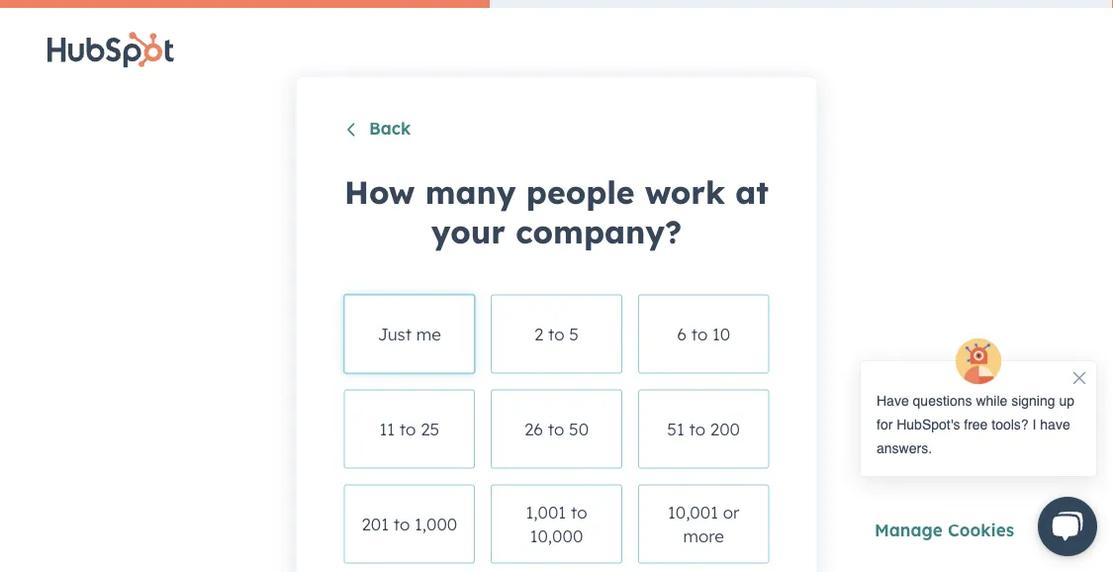 Task type: locate. For each thing, give the bounding box(es) containing it.
51 to 200 checkbox
[[638, 390, 770, 469]]

back button
[[344, 117, 411, 142]]

to
[[549, 323, 565, 345], [692, 323, 708, 345], [400, 418, 416, 440], [548, 418, 565, 440], [690, 418, 706, 440], [571, 502, 588, 523], [394, 513, 410, 535]]

cookies
[[948, 520, 1015, 541]]

201 to 1,000
[[362, 513, 458, 535]]

11 to 25
[[380, 418, 440, 440]]

10,000
[[530, 525, 583, 547]]

6 to 10
[[677, 323, 731, 345]]

to up 10,000 on the bottom of the page
[[571, 502, 588, 523]]

to inside checkbox
[[548, 418, 565, 440]]

201 to 1,000 checkbox
[[344, 485, 475, 564]]

1,001 to 10,000 checkbox
[[491, 485, 623, 564]]

10,001 or more
[[668, 502, 740, 547]]

more
[[684, 525, 725, 547]]

to inside option
[[690, 418, 706, 440]]

2
[[535, 323, 544, 345]]

2 to 5 checkbox
[[491, 295, 623, 374]]

back
[[369, 117, 411, 139]]

51
[[668, 418, 685, 440]]

how many people work at your company?
[[345, 172, 769, 251]]

to right 2
[[549, 323, 565, 345]]

26 to 50
[[525, 418, 589, 440]]

to right 26
[[548, 418, 565, 440]]

to right 201
[[394, 513, 410, 535]]

just
[[378, 323, 412, 345]]

to for 10
[[692, 323, 708, 345]]

26
[[525, 418, 544, 440]]

to inside "option"
[[400, 418, 416, 440]]

to right 51
[[690, 418, 706, 440]]

to inside 1,001 to 10,000
[[571, 502, 588, 523]]

Just me checkbox
[[344, 295, 475, 374]]

to right 6
[[692, 323, 708, 345]]

to right the 11 at the bottom
[[400, 418, 416, 440]]

your
[[431, 211, 506, 251]]

6
[[677, 323, 687, 345]]

hubspot image
[[48, 32, 174, 68]]

201
[[362, 513, 389, 535]]



Task type: describe. For each thing, give the bounding box(es) containing it.
just me
[[378, 323, 441, 345]]

50
[[569, 418, 589, 440]]

company?
[[516, 211, 682, 251]]

chat widget region
[[841, 337, 1114, 572]]

step 4 of 8 progress bar
[[0, 0, 490, 8]]

1,001 to 10,000
[[526, 502, 588, 547]]

51 to 200
[[668, 418, 741, 440]]

10,001 or more checkbox
[[638, 485, 770, 564]]

to for 50
[[548, 418, 565, 440]]

1,001
[[526, 502, 566, 523]]

at
[[736, 172, 769, 211]]

or
[[723, 502, 740, 523]]

manage
[[875, 520, 943, 541]]

5
[[570, 323, 579, 345]]

to for 5
[[549, 323, 565, 345]]

many
[[425, 172, 516, 211]]

25
[[421, 418, 440, 440]]

200
[[711, 418, 741, 440]]

me
[[417, 323, 441, 345]]

manage cookies link
[[875, 520, 1015, 541]]

to for 25
[[400, 418, 416, 440]]

2 to 5
[[535, 323, 579, 345]]

to for 200
[[690, 418, 706, 440]]

6 to 10 checkbox
[[638, 295, 770, 374]]

people
[[527, 172, 635, 211]]

11 to 25 checkbox
[[344, 390, 475, 469]]

1,000
[[415, 513, 458, 535]]

to for 1,000
[[394, 513, 410, 535]]

manage cookies
[[875, 520, 1015, 541]]

work
[[645, 172, 726, 211]]

10
[[713, 323, 731, 345]]

11
[[380, 418, 395, 440]]

how
[[345, 172, 415, 211]]

to for 10,000
[[571, 502, 588, 523]]

10,001
[[668, 502, 719, 523]]

26 to 50 checkbox
[[491, 390, 623, 469]]



Task type: vqa. For each thing, say whether or not it's contained in the screenshot.
Link opens in a new window image
no



